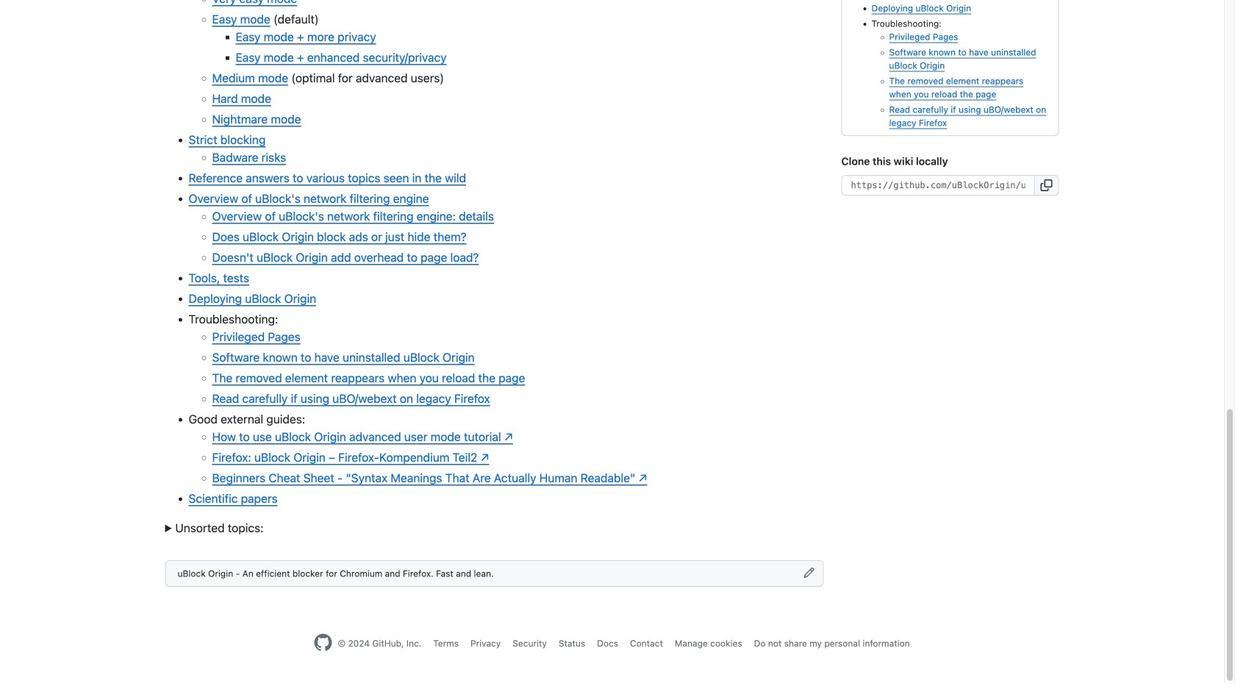 Task type: describe. For each thing, give the bounding box(es) containing it.
edit footer image
[[803, 567, 815, 579]]

copy to clipboard image
[[1041, 179, 1053, 191]]



Task type: locate. For each thing, give the bounding box(es) containing it.
Clone URL for this wiki text field
[[842, 175, 1035, 196]]

homepage image
[[314, 634, 332, 651]]



Task type: vqa. For each thing, say whether or not it's contained in the screenshot.
'Zero.'
no



